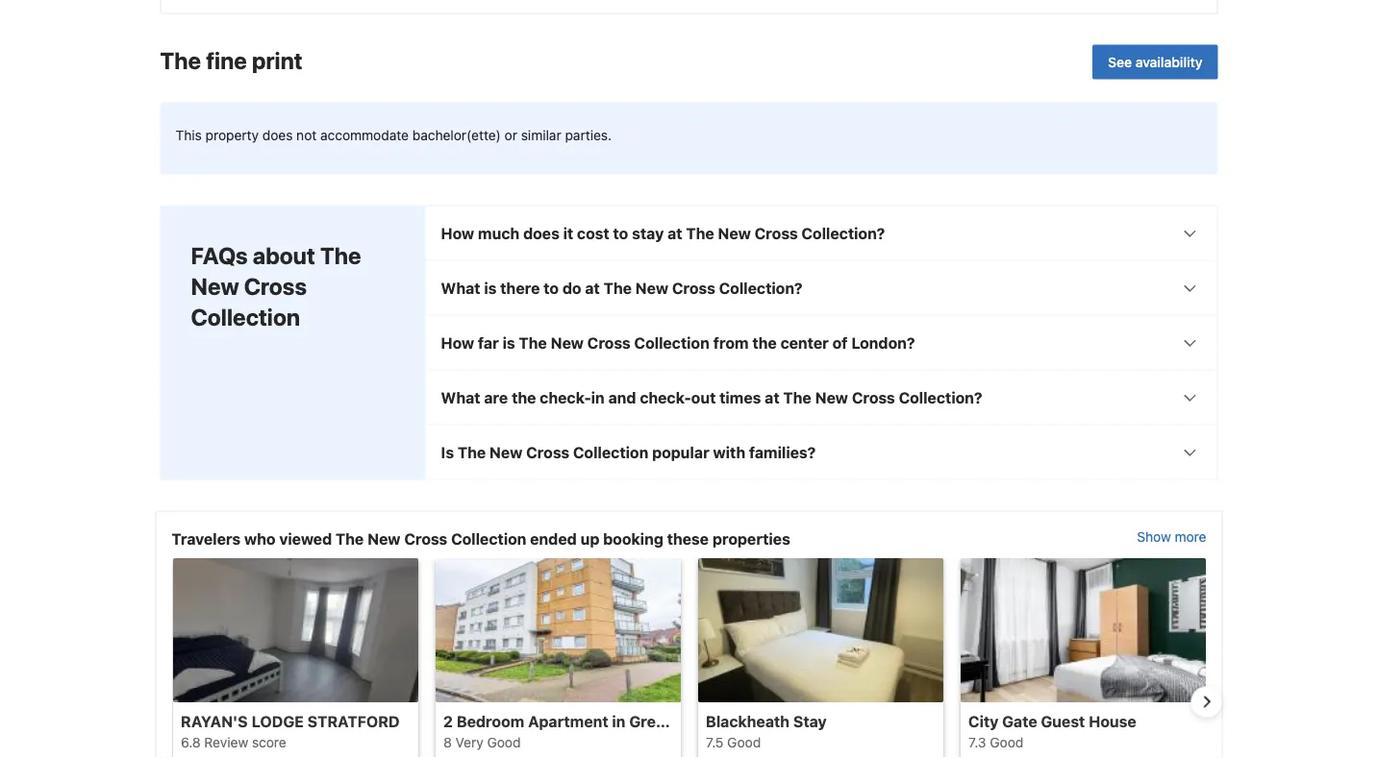 Task type: vqa. For each thing, say whether or not it's contained in the screenshot.
Flights
no



Task type: describe. For each thing, give the bounding box(es) containing it.
far
[[478, 334, 499, 353]]

how far is the new cross collection from the center of london? button
[[426, 317, 1217, 371]]

what for what are the check-in and check-out times at the new cross collection?
[[441, 389, 481, 408]]

ended
[[530, 531, 577, 549]]

stay
[[632, 225, 664, 243]]

of
[[833, 334, 848, 353]]

booking
[[603, 531, 664, 549]]

collection? inside the what are the check-in and check-out times at the new cross collection? dropdown button
[[899, 389, 983, 408]]

rayan's lodge stratford 6.8 review score
[[180, 713, 399, 751]]

collection? inside what is there to do at the new cross collection? dropdown button
[[719, 280, 803, 298]]

collection left ended
[[451, 531, 527, 549]]

at inside the what are the check-in and check-out times at the new cross collection? dropdown button
[[765, 389, 780, 408]]

cost
[[577, 225, 610, 243]]

property
[[205, 128, 259, 144]]

do
[[563, 280, 582, 298]]

much
[[478, 225, 520, 243]]

gate
[[1002, 713, 1037, 732]]

this
[[176, 128, 202, 144]]

what are the check-in and check-out times at the new cross collection? button
[[426, 371, 1217, 425]]

faqs about the new cross collection
[[191, 243, 361, 331]]

is inside dropdown button
[[484, 280, 497, 298]]

is the new cross collection popular with families?
[[441, 444, 816, 462]]

greenwich,
[[629, 713, 714, 732]]

the right viewed
[[336, 531, 364, 549]]

6.8 review
[[180, 736, 248, 751]]

house
[[1089, 713, 1136, 732]]

cross inside is the new cross collection popular with families? dropdown button
[[526, 444, 570, 462]]

bachelor(ette)
[[412, 128, 501, 144]]

london
[[717, 713, 773, 732]]

families?
[[749, 444, 816, 462]]

cross inside 'how far is the new cross collection from the center of london?' dropdown button
[[588, 334, 631, 353]]

these
[[667, 531, 709, 549]]

what is there to do at the new cross collection?
[[441, 280, 803, 298]]

up
[[581, 531, 600, 549]]

show more
[[1137, 530, 1207, 546]]

or
[[505, 128, 517, 144]]

in inside 2 bedroom apartment in greenwich, london 8 very good
[[612, 713, 625, 732]]

accommodate
[[320, 128, 409, 144]]

travelers who viewed the new cross collection ended up booking these properties
[[172, 531, 791, 549]]

rayan's
[[180, 713, 247, 732]]

cross inside what is there to do at the new cross collection? dropdown button
[[672, 280, 716, 298]]

how for how far is the new cross collection from the center of london?
[[441, 334, 474, 353]]

is inside dropdown button
[[503, 334, 515, 353]]

collection left from
[[634, 334, 710, 353]]

availability
[[1136, 54, 1203, 70]]

london?
[[852, 334, 915, 353]]

blackheath
[[706, 713, 789, 732]]

stay
[[793, 713, 827, 732]]

parties.
[[565, 128, 612, 144]]

good
[[487, 736, 520, 751]]

see availability button
[[1093, 45, 1218, 80]]

new inside the faqs about the new cross collection
[[191, 273, 239, 300]]

cross inside how much does it cost to stay at the new cross collection? dropdown button
[[755, 225, 798, 243]]

similar
[[521, 128, 561, 144]]

center
[[781, 334, 829, 353]]

new down do
[[551, 334, 584, 353]]

2
[[443, 713, 453, 732]]

with
[[713, 444, 746, 462]]

show more link
[[1137, 528, 1207, 551]]

new right stay
[[718, 225, 751, 243]]

0 vertical spatial to
[[613, 225, 628, 243]]

cross inside the faqs about the new cross collection
[[244, 273, 307, 300]]

1 vertical spatial the
[[512, 389, 536, 408]]

it
[[563, 225, 574, 243]]

blackheath stay 7.5 good
[[706, 713, 827, 751]]

this property does not accommodate bachelor(ette) or similar parties.
[[176, 128, 612, 144]]

7.5 good
[[706, 736, 761, 751]]

score
[[252, 736, 286, 751]]

there
[[500, 280, 540, 298]]

what are the check-in and check-out times at the new cross collection?
[[441, 389, 983, 408]]

bedroom
[[456, 713, 524, 732]]



Task type: locate. For each thing, give the bounding box(es) containing it.
who
[[244, 531, 276, 549]]

cross up ended
[[526, 444, 570, 462]]

collection down and
[[573, 444, 649, 462]]

2 horizontal spatial at
[[765, 389, 780, 408]]

does left not at the top of page
[[262, 128, 293, 144]]

the right from
[[753, 334, 777, 353]]

collection? inside how much does it cost to stay at the new cross collection? dropdown button
[[802, 225, 885, 243]]

1 vertical spatial is
[[503, 334, 515, 353]]

accordion control element
[[425, 206, 1218, 481]]

1 vertical spatial at
[[585, 280, 600, 298]]

the left fine
[[160, 47, 201, 74]]

fine
[[206, 47, 247, 74]]

0 horizontal spatial does
[[262, 128, 293, 144]]

0 horizontal spatial in
[[591, 389, 605, 408]]

guest
[[1041, 713, 1085, 732]]

how left much
[[441, 225, 474, 243]]

1 horizontal spatial in
[[612, 713, 625, 732]]

and
[[608, 389, 636, 408]]

stratford
[[307, 713, 399, 732]]

the
[[160, 47, 201, 74], [686, 225, 714, 243], [320, 243, 361, 270], [604, 280, 632, 298], [519, 334, 547, 353], [783, 389, 812, 408], [458, 444, 486, 462], [336, 531, 364, 549]]

does left it
[[523, 225, 560, 243]]

the right about
[[320, 243, 361, 270]]

cross down what is there to do at the new cross collection?
[[588, 334, 631, 353]]

collection down the "faqs"
[[191, 304, 300, 331]]

0 horizontal spatial at
[[585, 280, 600, 298]]

the right far
[[519, 334, 547, 353]]

print
[[252, 47, 303, 74]]

does for much
[[523, 225, 560, 243]]

how far is the new cross collection from the center of london?
[[441, 334, 915, 353]]

faqs
[[191, 243, 248, 270]]

to left do
[[544, 280, 559, 298]]

0 vertical spatial is
[[484, 280, 497, 298]]

what is there to do at the new cross collection? button
[[426, 262, 1217, 316]]

cross
[[755, 225, 798, 243], [244, 273, 307, 300], [672, 280, 716, 298], [588, 334, 631, 353], [852, 389, 895, 408], [526, 444, 570, 462], [404, 531, 448, 549]]

how left far
[[441, 334, 474, 353]]

check- left and
[[540, 389, 591, 408]]

new down are at the left
[[490, 444, 523, 462]]

does inside dropdown button
[[523, 225, 560, 243]]

the right is
[[458, 444, 486, 462]]

viewed
[[279, 531, 332, 549]]

in inside dropdown button
[[591, 389, 605, 408]]

the fine print
[[160, 47, 303, 74]]

1 horizontal spatial check-
[[640, 389, 691, 408]]

apartment
[[528, 713, 608, 732]]

new down the "faqs"
[[191, 273, 239, 300]]

7.3 good
[[968, 736, 1023, 751]]

0 horizontal spatial the
[[512, 389, 536, 408]]

the down the center
[[783, 389, 812, 408]]

city gate guest house 7.3 good
[[968, 713, 1136, 751]]

how for how much does it cost to stay at the new cross collection?
[[441, 225, 474, 243]]

1 horizontal spatial at
[[668, 225, 683, 243]]

show
[[1137, 530, 1171, 546]]

0 vertical spatial how
[[441, 225, 474, 243]]

cross up the how far is the new cross collection from the center of london?
[[672, 280, 716, 298]]

are
[[484, 389, 508, 408]]

is left there
[[484, 280, 497, 298]]

1 what from the top
[[441, 280, 481, 298]]

is
[[441, 444, 454, 462]]

at right do
[[585, 280, 600, 298]]

collection? up from
[[719, 280, 803, 298]]

2 vertical spatial at
[[765, 389, 780, 408]]

at inside how much does it cost to stay at the new cross collection? dropdown button
[[668, 225, 683, 243]]

popular
[[652, 444, 710, 462]]

0 vertical spatial at
[[668, 225, 683, 243]]

at right 'times' on the bottom right of page
[[765, 389, 780, 408]]

what left are at the left
[[441, 389, 481, 408]]

1 how from the top
[[441, 225, 474, 243]]

the
[[753, 334, 777, 353], [512, 389, 536, 408]]

what inside dropdown button
[[441, 280, 481, 298]]

the right do
[[604, 280, 632, 298]]

collection? down london?
[[899, 389, 983, 408]]

the inside the faqs about the new cross collection
[[320, 243, 361, 270]]

cross inside the what are the check-in and check-out times at the new cross collection? dropdown button
[[852, 389, 895, 408]]

from
[[713, 334, 749, 353]]

collection? up what is there to do at the new cross collection? dropdown button
[[802, 225, 885, 243]]

is
[[484, 280, 497, 298], [503, 334, 515, 353]]

0 horizontal spatial is
[[484, 280, 497, 298]]

region
[[156, 559, 1222, 759]]

is the new cross collection popular with families? button
[[426, 426, 1217, 480]]

properties
[[713, 531, 791, 549]]

0 vertical spatial the
[[753, 334, 777, 353]]

2 how from the top
[[441, 334, 474, 353]]

2 vertical spatial collection?
[[899, 389, 983, 408]]

see
[[1108, 54, 1132, 70]]

8 very
[[443, 736, 483, 751]]

how inside 'how far is the new cross collection from the center of london?' dropdown button
[[441, 334, 474, 353]]

about
[[253, 243, 315, 270]]

collection
[[191, 304, 300, 331], [634, 334, 710, 353], [573, 444, 649, 462], [451, 531, 527, 549]]

1 vertical spatial to
[[544, 280, 559, 298]]

0 vertical spatial does
[[262, 128, 293, 144]]

new down stay
[[636, 280, 669, 298]]

1 vertical spatial does
[[523, 225, 560, 243]]

new
[[718, 225, 751, 243], [191, 273, 239, 300], [636, 280, 669, 298], [551, 334, 584, 353], [815, 389, 848, 408], [490, 444, 523, 462], [368, 531, 401, 549]]

new down of
[[815, 389, 848, 408]]

new right viewed
[[368, 531, 401, 549]]

cross down about
[[244, 273, 307, 300]]

not
[[296, 128, 317, 144]]

times
[[720, 389, 761, 408]]

what inside dropdown button
[[441, 389, 481, 408]]

1 check- from the left
[[540, 389, 591, 408]]

0 vertical spatial collection?
[[802, 225, 885, 243]]

lodge
[[251, 713, 303, 732]]

region containing rayan's lodge stratford
[[156, 559, 1222, 759]]

1 horizontal spatial does
[[523, 225, 560, 243]]

0 vertical spatial in
[[591, 389, 605, 408]]

out
[[691, 389, 716, 408]]

the right stay
[[686, 225, 714, 243]]

check-
[[540, 389, 591, 408], [640, 389, 691, 408]]

see availability
[[1108, 54, 1203, 70]]

cross up what is there to do at the new cross collection? dropdown button
[[755, 225, 798, 243]]

does
[[262, 128, 293, 144], [523, 225, 560, 243]]

does for property
[[262, 128, 293, 144]]

at
[[668, 225, 683, 243], [585, 280, 600, 298], [765, 389, 780, 408]]

how
[[441, 225, 474, 243], [441, 334, 474, 353]]

more
[[1175, 530, 1207, 546]]

0 horizontal spatial check-
[[540, 389, 591, 408]]

to left stay
[[613, 225, 628, 243]]

at right stay
[[668, 225, 683, 243]]

collection?
[[802, 225, 885, 243], [719, 280, 803, 298], [899, 389, 983, 408]]

in
[[591, 389, 605, 408], [612, 713, 625, 732]]

2 what from the top
[[441, 389, 481, 408]]

1 vertical spatial what
[[441, 389, 481, 408]]

collection inside the faqs about the new cross collection
[[191, 304, 300, 331]]

2 check- from the left
[[640, 389, 691, 408]]

what left there
[[441, 280, 481, 298]]

1 horizontal spatial the
[[753, 334, 777, 353]]

0 vertical spatial what
[[441, 280, 481, 298]]

what
[[441, 280, 481, 298], [441, 389, 481, 408]]

cross down london?
[[852, 389, 895, 408]]

to
[[613, 225, 628, 243], [544, 280, 559, 298]]

in left and
[[591, 389, 605, 408]]

1 horizontal spatial is
[[503, 334, 515, 353]]

1 vertical spatial in
[[612, 713, 625, 732]]

how inside how much does it cost to stay at the new cross collection? dropdown button
[[441, 225, 474, 243]]

2 bedroom apartment in greenwich, london 8 very good
[[443, 713, 773, 751]]

how much does it cost to stay at the new cross collection?
[[441, 225, 885, 243]]

is right far
[[503, 334, 515, 353]]

in right apartment at the left bottom of the page
[[612, 713, 625, 732]]

0 horizontal spatial to
[[544, 280, 559, 298]]

1 vertical spatial how
[[441, 334, 474, 353]]

1 horizontal spatial to
[[613, 225, 628, 243]]

at inside what is there to do at the new cross collection? dropdown button
[[585, 280, 600, 298]]

city
[[968, 713, 998, 732]]

how much does it cost to stay at the new cross collection? button
[[426, 207, 1217, 261]]

cross down is
[[404, 531, 448, 549]]

1 vertical spatial collection?
[[719, 280, 803, 298]]

what for what is there to do at the new cross collection?
[[441, 280, 481, 298]]

check- right and
[[640, 389, 691, 408]]

the right are at the left
[[512, 389, 536, 408]]

travelers
[[172, 531, 241, 549]]



